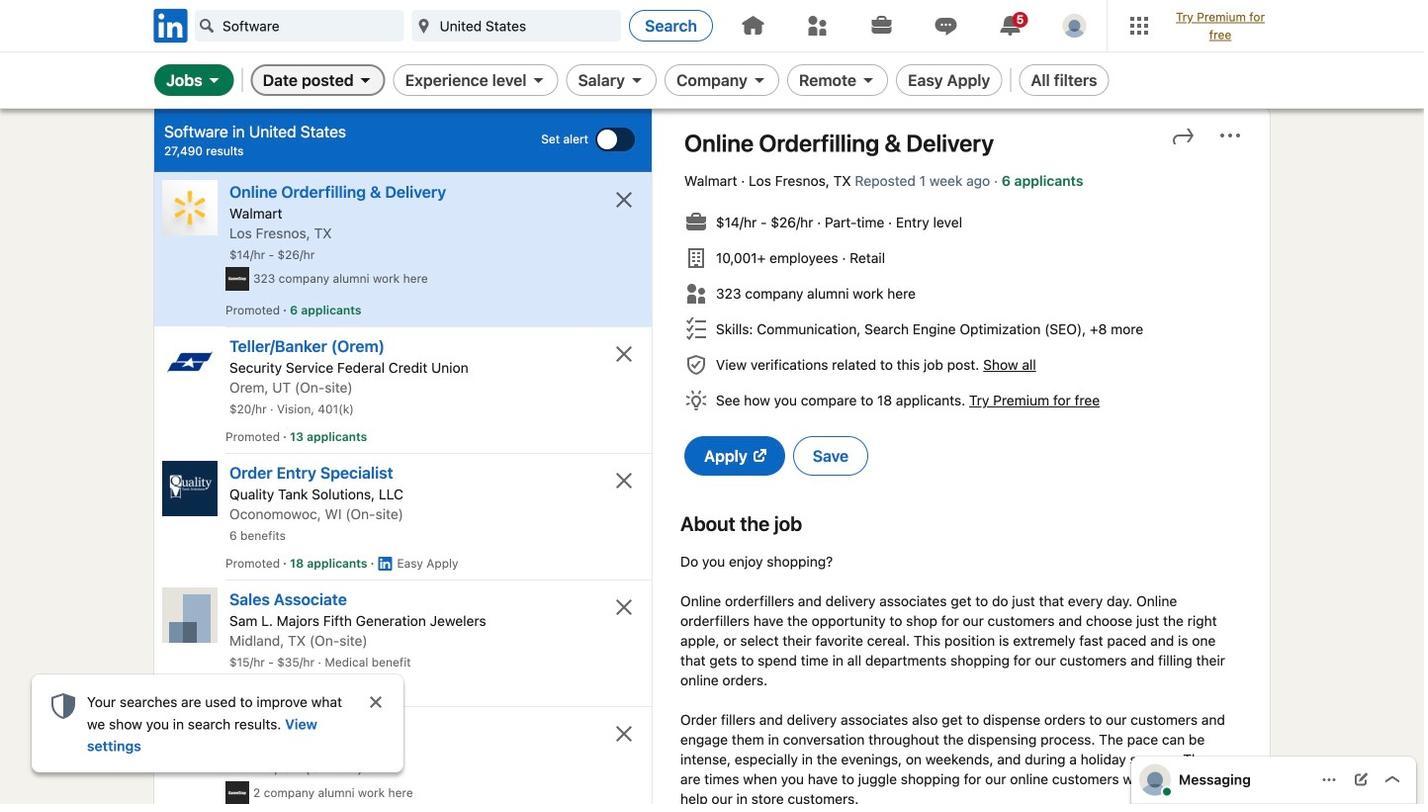 Task type: describe. For each thing, give the bounding box(es) containing it.
dismiss job image for quality tank solutions, llc logo
[[612, 469, 636, 493]]

Search by title, skill, or company text field
[[195, 10, 404, 42]]

company filter. clicking this button displays all company filter options. image
[[752, 72, 768, 88]]

dismiss "your searches are used to improve what we show you in search results." notification 1 of 1. image
[[368, 695, 384, 710]]

City, state, or zip code text field
[[412, 10, 622, 42]]

dismiss job image for security service federal credit union logo
[[612, 342, 636, 366]]

1 dismiss job image from the top
[[612, 188, 636, 212]]

Easy Apply filter. button
[[897, 64, 1003, 96]]

remote filter. clicking this button displays all remote filter options. image
[[861, 72, 877, 88]]

1 vertical spatial rachel moore image
[[1140, 764, 1172, 796]]

custom image
[[199, 18, 215, 34]]

0 vertical spatial rachel moore image
[[1063, 14, 1087, 38]]

filter by: jobs image
[[206, 72, 222, 88]]

walmart logo image
[[162, 180, 218, 235]]



Task type: locate. For each thing, give the bounding box(es) containing it.
dismiss job image
[[612, 188, 636, 212], [612, 596, 636, 619], [612, 722, 636, 746]]

0 horizontal spatial rachel moore image
[[1063, 14, 1087, 38]]

0 vertical spatial dismiss job image
[[612, 342, 636, 366]]

region
[[32, 675, 404, 773]]

share image
[[1172, 124, 1195, 147]]

salary filter. clicking this button displays all salary filter options. image
[[629, 72, 645, 88]]

date posted filter. clicking this button displays all date posted filter options. image
[[358, 72, 374, 88]]

emory healthcare logo image
[[162, 714, 218, 770]]

1 vertical spatial dismiss job image
[[612, 469, 636, 493]]

1 vertical spatial dismiss job image
[[612, 596, 636, 619]]

1 dismiss job image from the top
[[612, 342, 636, 366]]

linkedin image
[[150, 5, 191, 46], [150, 5, 191, 46]]

experience level filter. clicking this button displays all experience level filter options. image
[[531, 72, 547, 88]]

rachel moore image
[[1063, 14, 1087, 38], [1140, 764, 1172, 796]]

quality tank solutions, llc logo image
[[162, 461, 218, 516]]

2 vertical spatial dismiss job image
[[612, 722, 636, 746]]

2 dismiss job image from the top
[[612, 469, 636, 493]]

3 dismiss job image from the top
[[612, 722, 636, 746]]

dismiss job image
[[612, 342, 636, 366], [612, 469, 636, 493]]

security service federal credit union logo image
[[162, 334, 218, 390]]

1 horizontal spatial rachel moore image
[[1140, 764, 1172, 796]]

0 vertical spatial dismiss job image
[[612, 188, 636, 212]]

2 dismiss job image from the top
[[612, 596, 636, 619]]



Task type: vqa. For each thing, say whether or not it's contained in the screenshot.
City, state, or zip code text field in the left top of the page
yes



